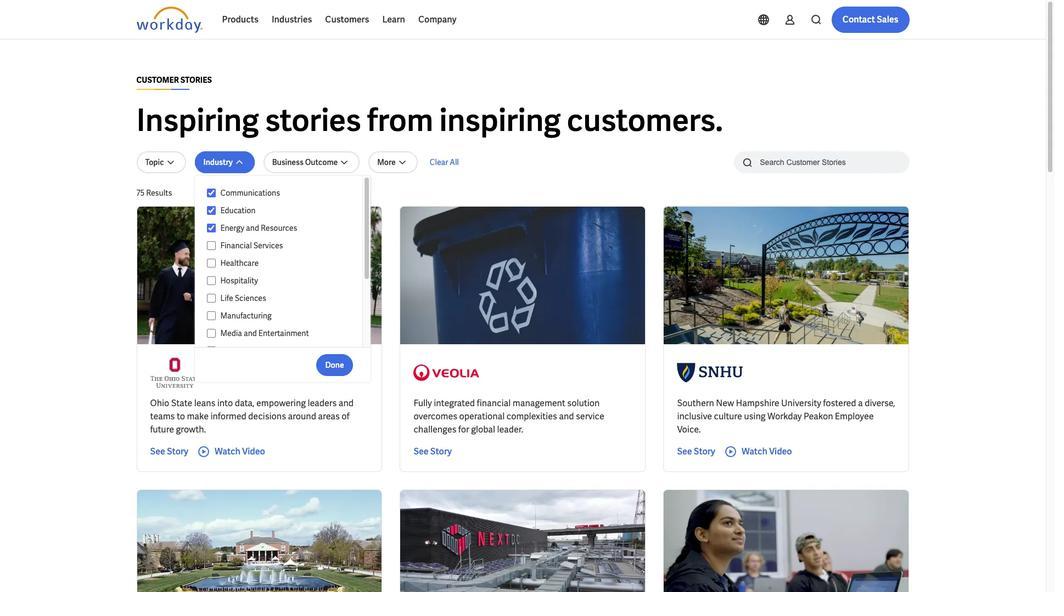 Task type: describe. For each thing, give the bounding box(es) containing it.
integrated
[[434, 398, 475, 410]]

financial services link
[[216, 239, 352, 253]]

education
[[220, 206, 256, 216]]

inspiring
[[439, 100, 561, 141]]

energy and resources
[[220, 223, 297, 233]]

life
[[220, 294, 233, 304]]

contact
[[843, 14, 875, 25]]

2 see story link from the left
[[414, 446, 452, 459]]

service
[[576, 411, 604, 423]]

energy
[[220, 223, 244, 233]]

entertainment
[[258, 329, 309, 339]]

operational
[[459, 411, 505, 423]]

overcomes
[[414, 411, 457, 423]]

sales
[[877, 14, 898, 25]]

contact sales
[[843, 14, 898, 25]]

sciences
[[235, 294, 266, 304]]

media
[[220, 329, 242, 339]]

communications
[[220, 188, 280, 198]]

watch video for make
[[215, 446, 265, 458]]

clear all
[[430, 158, 459, 167]]

and up financial services
[[246, 223, 259, 233]]

industries button
[[265, 7, 319, 33]]

nonprofit
[[220, 346, 254, 356]]

done
[[325, 360, 344, 370]]

stories
[[180, 75, 212, 85]]

customer
[[136, 75, 179, 85]]

peakon
[[804, 411, 833, 423]]

financial
[[477, 398, 511, 410]]

products
[[222, 14, 259, 25]]

75 results
[[136, 188, 172, 198]]

industries
[[272, 14, 312, 25]]

southern new hampshire university fostered a diverse, inclusive culture using workday peakon employee voice.
[[677, 398, 895, 436]]

watch video link for make
[[197, 446, 265, 459]]

diverse,
[[865, 398, 895, 410]]

ohio
[[150, 398, 169, 410]]

future
[[150, 424, 174, 436]]

workday
[[767, 411, 802, 423]]

media and entertainment
[[220, 329, 309, 339]]

informed
[[210, 411, 246, 423]]

customers button
[[319, 7, 376, 33]]

manufacturing
[[220, 311, 272, 321]]

healthcare link
[[216, 257, 352, 270]]

inclusive
[[677, 411, 712, 423]]

empowering
[[256, 398, 306, 410]]

new
[[716, 398, 734, 410]]

areas
[[318, 411, 340, 423]]

into
[[217, 398, 233, 410]]

veolia (es) uk limited (fin) image
[[414, 358, 480, 389]]

and down manufacturing
[[244, 329, 257, 339]]

customers
[[325, 14, 369, 25]]

2 see from the left
[[414, 446, 429, 458]]

story for southern new hampshire university fostered a diverse, inclusive culture using workday peakon employee voice.
[[694, 446, 715, 458]]

see story for southern new hampshire university fostered a diverse, inclusive culture using workday peakon employee voice.
[[677, 446, 715, 458]]

solution
[[567, 398, 600, 410]]

stories
[[265, 100, 361, 141]]

to
[[177, 411, 185, 423]]

2 see story from the left
[[414, 446, 452, 458]]

financial services
[[220, 241, 283, 251]]

manufacturing link
[[216, 310, 352, 323]]

decisions
[[248, 411, 286, 423]]

industry
[[203, 158, 233, 167]]

clear all button
[[426, 152, 462, 173]]

global
[[471, 424, 495, 436]]

around
[[288, 411, 316, 423]]

watch for workday
[[742, 446, 767, 458]]

customer stories
[[136, 75, 212, 85]]

video for informed
[[242, 446, 265, 458]]

more button
[[368, 152, 418, 173]]

see for ohio state leans into data, empowering leaders and teams to make informed decisions around areas of future growth.
[[150, 446, 165, 458]]

video for peakon
[[769, 446, 792, 458]]

fully integrated financial management solution overcomes operational complexities and service challenges for global leader.
[[414, 398, 604, 436]]

Search Customer Stories text field
[[753, 153, 888, 172]]

watch for make
[[215, 446, 240, 458]]

of
[[342, 411, 350, 423]]

financial
[[220, 241, 252, 251]]

business outcome
[[272, 158, 338, 167]]

state
[[171, 398, 192, 410]]

hospitality
[[220, 276, 258, 286]]

industry button
[[195, 152, 255, 173]]

inspiring stories from inspiring customers.
[[136, 100, 723, 141]]

media and entertainment link
[[216, 327, 352, 340]]

culture
[[714, 411, 742, 423]]

learn button
[[376, 7, 412, 33]]



Task type: vqa. For each thing, say whether or not it's contained in the screenshot.
sector
no



Task type: locate. For each thing, give the bounding box(es) containing it.
southern new hampshire university image
[[677, 358, 743, 389]]

1 watch video link from the left
[[197, 446, 265, 459]]

see down challenges in the left of the page
[[414, 446, 429, 458]]

see story link down challenges in the left of the page
[[414, 446, 452, 459]]

0 horizontal spatial see
[[150, 446, 165, 458]]

1 horizontal spatial see story link
[[414, 446, 452, 459]]

topic
[[145, 158, 164, 167]]

1 horizontal spatial watch video
[[742, 446, 792, 458]]

0 horizontal spatial watch video link
[[197, 446, 265, 459]]

life sciences
[[220, 294, 266, 304]]

3 see story from the left
[[677, 446, 715, 458]]

video down the workday at right bottom
[[769, 446, 792, 458]]

topic button
[[136, 152, 186, 173]]

75
[[136, 188, 144, 198]]

business
[[272, 158, 304, 167]]

watch video link
[[197, 446, 265, 459], [724, 446, 792, 459]]

0 horizontal spatial see story link
[[150, 446, 188, 459]]

None checkbox
[[207, 206, 216, 216], [207, 259, 216, 268], [207, 276, 216, 286], [207, 294, 216, 304], [207, 311, 216, 321], [207, 206, 216, 216], [207, 259, 216, 268], [207, 276, 216, 286], [207, 294, 216, 304], [207, 311, 216, 321]]

1 horizontal spatial watch
[[742, 446, 767, 458]]

and up the of
[[339, 398, 354, 410]]

see story link down the future
[[150, 446, 188, 459]]

data,
[[235, 398, 255, 410]]

products button
[[215, 7, 265, 33]]

2 watch video link from the left
[[724, 446, 792, 459]]

1 horizontal spatial video
[[769, 446, 792, 458]]

watch video
[[215, 446, 265, 458], [742, 446, 792, 458]]

from
[[367, 100, 433, 141]]

1 see from the left
[[150, 446, 165, 458]]

and
[[246, 223, 259, 233], [244, 329, 257, 339], [339, 398, 354, 410], [559, 411, 574, 423]]

see story link down voice.
[[677, 446, 715, 459]]

clear
[[430, 158, 448, 167]]

watch video link for workday
[[724, 446, 792, 459]]

ohio state leans into data, empowering leaders and teams to make informed decisions around areas of future growth.
[[150, 398, 354, 436]]

3 story from the left
[[694, 446, 715, 458]]

outcome
[[305, 158, 338, 167]]

story down growth. on the bottom left of page
[[167, 446, 188, 458]]

see story link
[[150, 446, 188, 459], [414, 446, 452, 459], [677, 446, 715, 459]]

watch video down informed
[[215, 446, 265, 458]]

complexities
[[507, 411, 557, 423]]

story for ohio state leans into data, empowering leaders and teams to make informed decisions around areas of future growth.
[[167, 446, 188, 458]]

1 video from the left
[[242, 446, 265, 458]]

1 story from the left
[[167, 446, 188, 458]]

go to the homepage image
[[136, 7, 202, 33]]

inspiring
[[136, 100, 259, 141]]

services
[[253, 241, 283, 251]]

video down ohio state leans into data, empowering leaders and teams to make informed decisions around areas of future growth.
[[242, 446, 265, 458]]

energy and resources link
[[216, 222, 352, 235]]

watch video link down using
[[724, 446, 792, 459]]

see story for ohio state leans into data, empowering leaders and teams to make informed decisions around areas of future growth.
[[150, 446, 188, 458]]

voice.
[[677, 424, 701, 436]]

make
[[187, 411, 209, 423]]

2 horizontal spatial story
[[694, 446, 715, 458]]

healthcare
[[220, 259, 259, 268]]

life sciences link
[[216, 292, 352, 305]]

see story link for southern new hampshire university fostered a diverse, inclusive culture using workday peakon employee voice.
[[677, 446, 715, 459]]

story down voice.
[[694, 446, 715, 458]]

1 watch from the left
[[215, 446, 240, 458]]

see down the future
[[150, 446, 165, 458]]

2 watch from the left
[[742, 446, 767, 458]]

0 horizontal spatial watch
[[215, 446, 240, 458]]

and down "solution"
[[559, 411, 574, 423]]

1 horizontal spatial see
[[414, 446, 429, 458]]

resources
[[261, 223, 297, 233]]

0 horizontal spatial see story
[[150, 446, 188, 458]]

results
[[146, 188, 172, 198]]

1 watch video from the left
[[215, 446, 265, 458]]

watch down informed
[[215, 446, 240, 458]]

see down voice.
[[677, 446, 692, 458]]

2 horizontal spatial see
[[677, 446, 692, 458]]

0 horizontal spatial video
[[242, 446, 265, 458]]

see story down voice.
[[677, 446, 715, 458]]

0 horizontal spatial watch video
[[215, 446, 265, 458]]

story down challenges in the left of the page
[[430, 446, 452, 458]]

1 see story link from the left
[[150, 446, 188, 459]]

hospitality link
[[216, 274, 352, 288]]

fostered
[[823, 398, 856, 410]]

see story down the future
[[150, 446, 188, 458]]

a
[[858, 398, 863, 410]]

2 watch video from the left
[[742, 446, 792, 458]]

nonprofit link
[[216, 345, 352, 358]]

teams
[[150, 411, 175, 423]]

southern
[[677, 398, 714, 410]]

hampshire
[[736, 398, 779, 410]]

using
[[744, 411, 766, 423]]

growth.
[[176, 424, 206, 436]]

1 horizontal spatial story
[[430, 446, 452, 458]]

and inside fully integrated financial management solution overcomes operational complexities and service challenges for global leader.
[[559, 411, 574, 423]]

leans
[[194, 398, 215, 410]]

1 horizontal spatial see story
[[414, 446, 452, 458]]

business outcome button
[[263, 152, 360, 173]]

learn
[[382, 14, 405, 25]]

1 horizontal spatial watch video link
[[724, 446, 792, 459]]

university
[[781, 398, 821, 410]]

company button
[[412, 7, 463, 33]]

for
[[458, 424, 469, 436]]

see story down challenges in the left of the page
[[414, 446, 452, 458]]

2 horizontal spatial see story link
[[677, 446, 715, 459]]

1 see story from the left
[[150, 446, 188, 458]]

contact sales link
[[832, 7, 909, 33]]

3 see story link from the left
[[677, 446, 715, 459]]

leader.
[[497, 424, 523, 436]]

and inside ohio state leans into data, empowering leaders and teams to make informed decisions around areas of future growth.
[[339, 398, 354, 410]]

0 horizontal spatial story
[[167, 446, 188, 458]]

watch video for workday
[[742, 446, 792, 458]]

watch video link down informed
[[197, 446, 265, 459]]

all
[[450, 158, 459, 167]]

None checkbox
[[207, 188, 216, 198], [207, 223, 216, 233], [207, 241, 216, 251], [207, 329, 216, 339], [207, 346, 216, 356], [207, 188, 216, 198], [207, 223, 216, 233], [207, 241, 216, 251], [207, 329, 216, 339], [207, 346, 216, 356]]

education link
[[216, 204, 352, 217]]

challenges
[[414, 424, 456, 436]]

see story link for ohio state leans into data, empowering leaders and teams to make informed decisions around areas of future growth.
[[150, 446, 188, 459]]

story
[[167, 446, 188, 458], [430, 446, 452, 458], [694, 446, 715, 458]]

2 video from the left
[[769, 446, 792, 458]]

the ohio state university image
[[150, 358, 199, 389]]

company
[[418, 14, 456, 25]]

watch down using
[[742, 446, 767, 458]]

more
[[377, 158, 396, 167]]

watch video down using
[[742, 446, 792, 458]]

2 story from the left
[[430, 446, 452, 458]]

management
[[513, 398, 565, 410]]

3 see from the left
[[677, 446, 692, 458]]

customers.
[[567, 100, 723, 141]]

employee
[[835, 411, 874, 423]]

leaders
[[308, 398, 337, 410]]

2 horizontal spatial see story
[[677, 446, 715, 458]]

watch
[[215, 446, 240, 458], [742, 446, 767, 458]]

see for southern new hampshire university fostered a diverse, inclusive culture using workday peakon employee voice.
[[677, 446, 692, 458]]



